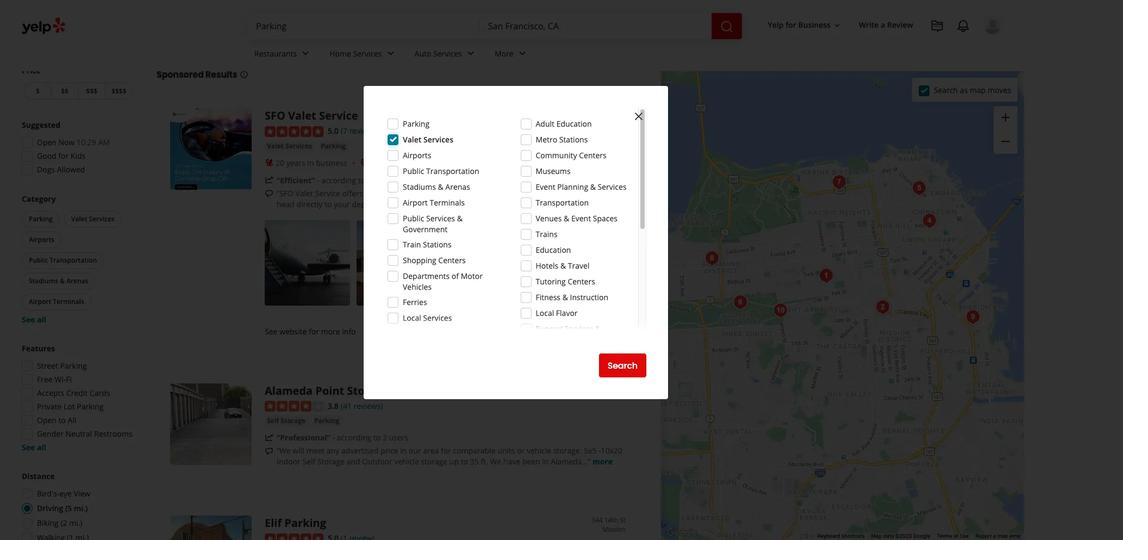 Task type: describe. For each thing, give the bounding box(es) containing it.
hotels & travel
[[536, 261, 590, 271]]

airport.
[[518, 188, 545, 198]]

music concourse parking image
[[730, 292, 752, 313]]

16 speech v2 image for sfo valet service
[[265, 190, 274, 198]]

344 14th st mission
[[592, 516, 626, 534]]

for inside button
[[786, 20, 797, 30]]

zoom out image
[[1000, 135, 1013, 148]]

reviews) for alameda point storage
[[354, 401, 383, 411]]

1 horizontal spatial transportation
[[427, 166, 480, 176]]

storage.
[[554, 446, 582, 456]]

planning
[[558, 182, 589, 192]]

terminals inside search dialog
[[430, 197, 465, 208]]

users
[[389, 433, 409, 443]]

a for write
[[881, 20, 886, 30]]

see all for category
[[22, 314, 46, 325]]

parking down 3.8
[[314, 416, 339, 426]]

& left the at
[[438, 182, 444, 192]]

20 years in business
[[276, 158, 347, 168]]

open now 10:29 am
[[37, 137, 110, 147]]

sfo valet service image
[[170, 108, 252, 190]]

parking right the elif
[[285, 516, 326, 531]]

- for "efficient"
[[317, 175, 320, 185]]

"we
[[277, 446, 291, 456]]

eye
[[59, 489, 72, 499]]

& right owned
[[423, 158, 429, 168]]

user actions element
[[760, 14, 1018, 81]]

departing
[[352, 199, 387, 209]]

airport terminals inside search dialog
[[403, 197, 465, 208]]

home services
[[330, 48, 382, 59]]

1 vertical spatial parking button
[[22, 211, 60, 227]]

1
[[368, 175, 372, 185]]

units
[[498, 446, 515, 456]]

(5
[[65, 503, 72, 514]]

stadiums & arenas inside button
[[29, 276, 88, 286]]

of for terms
[[954, 533, 959, 539]]

parking right best
[[230, 39, 281, 57]]

24 chevron down v2 image for home services
[[384, 47, 397, 60]]

map
[[872, 533, 883, 539]]

more link for sfo valet service
[[573, 199, 593, 209]]

business categories element
[[246, 39, 1003, 71]]

trains
[[536, 229, 558, 239]]

local services
[[403, 313, 452, 323]]

any
[[327, 446, 340, 456]]

0 vertical spatial education
[[557, 119, 592, 129]]

2 vertical spatial service
[[470, 199, 495, 209]]

1 vertical spatial sfo
[[454, 188, 468, 198]]

valet up directly
[[296, 188, 313, 198]]

departments of motor vehicles
[[403, 271, 483, 292]]

service for sfo valet service
[[319, 108, 358, 123]]

and
[[347, 457, 360, 467]]

results
[[206, 69, 237, 81]]

will
[[293, 446, 305, 456]]

5.0 link
[[328, 125, 339, 137]]

sutter stockton garage image
[[919, 210, 941, 232]]

$ button
[[24, 83, 51, 100]]

map for moves
[[971, 85, 986, 95]]

curbside
[[365, 188, 396, 198]]

map region
[[572, 0, 1124, 540]]

3.8
[[328, 401, 339, 411]]

1 vertical spatial 16 info v2 image
[[240, 70, 248, 79]]

to left all
[[59, 415, 66, 425]]

all for category
[[37, 314, 46, 325]]

stadiums inside button
[[29, 276, 58, 286]]

parking
[[417, 188, 443, 198]]

auto
[[415, 48, 432, 59]]

street parking
[[37, 361, 87, 371]]

in right been
[[543, 457, 549, 467]]

parking down the '5.0'
[[321, 141, 346, 151]]

stadiums & arenas inside search dialog
[[403, 182, 470, 192]]

metro
[[536, 134, 558, 145]]

venues & event spaces
[[536, 213, 618, 224]]

dogs
[[37, 164, 55, 175]]

gender
[[37, 429, 64, 439]]

business
[[316, 158, 347, 168]]

airports inside button
[[29, 235, 54, 244]]

for right the website in the left of the page
[[309, 326, 319, 337]]

meet
[[307, 446, 325, 456]]

family-
[[372, 158, 397, 168]]

top
[[157, 39, 181, 57]]

valet up valet services 'link'
[[288, 108, 317, 123]]

arenas inside search dialog
[[446, 182, 470, 192]]

self storage
[[267, 416, 306, 426]]

parking link for valet
[[319, 141, 348, 152]]

stadiums inside search dialog
[[403, 182, 436, 192]]

storage inside button
[[281, 416, 306, 426]]

1 vertical spatial education
[[536, 245, 571, 255]]

map for error
[[998, 533, 1009, 539]]

terms of use link
[[938, 533, 970, 539]]

16 trending v2 image for "efficient"
[[265, 176, 274, 185]]

price
[[22, 65, 41, 76]]

search image
[[721, 20, 734, 33]]

open for open to all
[[37, 415, 57, 425]]

1 horizontal spatial 16 info v2 image
[[631, 45, 640, 54]]

"professional" - according to 2 users
[[277, 433, 409, 443]]

1 vertical spatial vehicle
[[395, 457, 419, 467]]

"we will meet any advertised price in our area for comparable units or vehicle storage. 5x5 -10x20 indoor self storage and outdoor vehicle storage up to 35 ft. we have been in alameda…"
[[277, 446, 623, 467]]

2
[[383, 433, 387, 443]]

tutoring
[[536, 276, 566, 287]]

departments
[[403, 271, 450, 281]]

tutoring centers
[[536, 276, 596, 287]]

at
[[445, 188, 452, 198]]

more
[[495, 48, 514, 59]]

& right the planning
[[591, 182, 596, 192]]

view website
[[558, 325, 616, 337]]

free wi-fi
[[37, 374, 72, 385]]

self inside self storage button
[[267, 416, 279, 426]]

5 star rating image for parking
[[265, 534, 324, 540]]

airport terminals inside button
[[29, 297, 84, 306]]

& inside public services & government
[[457, 213, 463, 224]]

of for departments
[[452, 271, 459, 281]]

1 vertical spatial more
[[321, 326, 340, 337]]

home services link
[[321, 39, 406, 71]]

all for features
[[37, 442, 46, 453]]

close image
[[633, 110, 646, 123]]

valet inside search dialog
[[403, 134, 422, 145]]

24 chevron down v2 image for restaurants
[[299, 47, 312, 60]]

storage inside "we will meet any advertised price in our area for comparable units or vehicle storage. 5x5 -10x20 indoor self storage and outdoor vehicle storage up to 35 ft. we have been in alameda…"
[[318, 457, 345, 467]]

more for storage
[[593, 457, 613, 467]]

(41 reviews) link
[[341, 400, 383, 412]]

$$$
[[86, 86, 97, 96]]

option group containing distance
[[18, 471, 135, 540]]

2 vertical spatial sfo
[[434, 199, 448, 209]]

alameda point storage link
[[265, 383, 389, 398]]

cards
[[90, 388, 110, 398]]

neutral
[[66, 429, 92, 439]]

local for local services
[[403, 313, 421, 323]]

for inside "we will meet any advertised price in our area for comparable units or vehicle storage. 5x5 -10x20 indoor self storage and outdoor vehicle storage up to 35 ft. we have been in alameda…"
[[441, 446, 451, 456]]

instruction
[[570, 292, 609, 302]]

to left 2
[[374, 433, 381, 443]]

0 vertical spatial vehicle
[[527, 446, 552, 456]]

in left our on the left of page
[[400, 446, 407, 456]]

more for service
[[573, 199, 593, 209]]

private lot parking
[[37, 401, 104, 412]]

to left the 1
[[358, 175, 366, 185]]

write a review
[[860, 20, 914, 30]]

10
[[183, 39, 196, 57]]

price group
[[22, 65, 135, 102]]

"professional"
[[277, 433, 331, 443]]

directly
[[297, 199, 323, 209]]

arenas inside stadiums & arenas button
[[66, 276, 88, 286]]

public transportation button
[[22, 252, 104, 269]]

private
[[37, 401, 62, 412]]

as
[[961, 85, 969, 95]]

24 chevron down v2 image for more
[[516, 47, 529, 60]]

alameda point storage
[[265, 383, 389, 398]]

0 vertical spatial public
[[403, 166, 425, 176]]

terminal.
[[389, 199, 421, 209]]

report a map error
[[976, 533, 1022, 539]]

near
[[283, 39, 315, 57]]

2 horizontal spatial transportation
[[536, 197, 589, 208]]

adult education
[[536, 119, 592, 129]]

$$
[[61, 86, 69, 96]]

zoom in image
[[1000, 111, 1013, 124]]

free
[[37, 374, 53, 385]]

google image
[[664, 526, 700, 540]]

self storage link
[[265, 416, 308, 427]]

valet down the at
[[450, 199, 468, 209]]

airport inside button
[[29, 297, 51, 306]]

distance
[[22, 471, 55, 481]]

0 horizontal spatial valet services button
[[64, 211, 122, 227]]

yelp for business
[[768, 20, 831, 30]]

sort:
[[540, 44, 556, 54]]

services inside funeral services & cemeteries
[[565, 324, 594, 334]]

all
[[68, 415, 76, 425]]

see all button for features
[[22, 442, 46, 453]]

community centers
[[536, 150, 607, 160]]

to inside "sfo valet service offers curbside valet parking at sfo international airport. check-in online, then head directly to your departing terminal. an sfo valet service representative will…"
[[325, 199, 332, 209]]

owned
[[397, 158, 421, 168]]

parking inside search dialog
[[403, 119, 430, 129]]

years
[[287, 158, 306, 168]]



Task type: vqa. For each thing, say whether or not it's contained in the screenshot.
"AM"
yes



Task type: locate. For each thing, give the bounding box(es) containing it.
1 24 chevron down v2 image from the left
[[465, 47, 478, 60]]

1 horizontal spatial valet services
[[267, 141, 312, 151]]

parking down category at the top of the page
[[29, 214, 53, 224]]

see all for features
[[22, 442, 46, 453]]

in inside "sfo valet service offers curbside valet parking at sfo international airport. check-in online, then head directly to your departing terminal. an sfo valet service representative will…"
[[571, 188, 577, 198]]

0 vertical spatial all
[[37, 314, 46, 325]]

projects image
[[931, 20, 944, 33]]

(7
[[341, 126, 348, 136]]

& down public transportation button
[[60, 276, 65, 286]]

to left 35
[[461, 457, 468, 467]]

5 star rating image
[[265, 126, 324, 137], [265, 534, 324, 540]]

0 horizontal spatial event
[[536, 182, 556, 192]]

a inside 'link'
[[881, 20, 886, 30]]

2 open from the top
[[37, 415, 57, 425]]

airport terminals down stadiums & arenas button
[[29, 297, 84, 306]]

1 vertical spatial event
[[572, 213, 591, 224]]

1 horizontal spatial valet services button
[[265, 141, 314, 152]]

ft.
[[481, 457, 488, 467]]

1 vertical spatial a
[[994, 533, 997, 539]]

alamo square parking image
[[816, 265, 838, 287]]

0 vertical spatial 16 info v2 image
[[631, 45, 640, 54]]

24 chevron down v2 image inside 'home services' link
[[384, 47, 397, 60]]

"efficient"
[[277, 175, 315, 185]]

1 horizontal spatial airport
[[403, 197, 428, 208]]

(41
[[341, 401, 352, 411]]

1 horizontal spatial local
[[536, 308, 554, 318]]

search down website
[[608, 359, 638, 372]]

& down instruction
[[596, 324, 601, 334]]

24 chevron down v2 image left san
[[299, 47, 312, 60]]

0 horizontal spatial sfo
[[265, 108, 286, 123]]

0 vertical spatial service
[[319, 108, 358, 123]]

0 vertical spatial airport terminals
[[403, 197, 465, 208]]

valet services link
[[265, 141, 314, 152]]

5 star rating image for valet
[[265, 126, 324, 137]]

0 vertical spatial transportation
[[427, 166, 480, 176]]

16 speech v2 image
[[265, 190, 274, 198], [265, 447, 274, 456]]

parking button down the '5.0'
[[319, 141, 348, 152]]

airport down stadiums & arenas button
[[29, 297, 51, 306]]

stations up shopping centers
[[423, 239, 452, 250]]

advertised
[[342, 446, 379, 456]]

valet services button up the years
[[265, 141, 314, 152]]

24 chevron down v2 image
[[465, 47, 478, 60], [516, 47, 529, 60]]

auto services link
[[406, 39, 486, 71]]

valet services inside 'link'
[[267, 141, 312, 151]]

group containing features
[[18, 343, 135, 453]]

0 vertical spatial public transportation
[[403, 166, 480, 176]]

1 horizontal spatial search
[[935, 85, 959, 95]]

event left spaces
[[572, 213, 591, 224]]

see inside see portfolio link
[[561, 257, 574, 268]]

parking link
[[319, 141, 348, 152], [312, 416, 342, 427]]

an
[[423, 199, 432, 209]]

0 horizontal spatial terminals
[[53, 297, 84, 306]]

stadiums up the airport terminals button
[[29, 276, 58, 286]]

0 horizontal spatial public transportation
[[29, 256, 97, 265]]

2 24 chevron down v2 image from the left
[[384, 47, 397, 60]]

0 vertical spatial open
[[37, 137, 57, 147]]

16 chevron down v2 image
[[833, 21, 842, 30]]

airport up public services & government
[[403, 197, 428, 208]]

2 all from the top
[[37, 442, 46, 453]]

info
[[342, 326, 356, 337]]

1 open from the top
[[37, 137, 57, 147]]

service up 5.0 link
[[319, 108, 358, 123]]

0 vertical spatial parking link
[[319, 141, 348, 152]]

according down business
[[322, 175, 356, 185]]

1 vertical spatial according
[[337, 433, 372, 443]]

more link
[[486, 39, 538, 71]]

1 16 trending v2 image from the top
[[265, 176, 274, 185]]

1 vertical spatial airport terminals
[[29, 297, 84, 306]]

motor
[[461, 271, 483, 281]]

reviews) right (7
[[350, 126, 379, 136]]

open for open now 10:29 am
[[37, 137, 57, 147]]

to inside "we will meet any advertised price in our area for comparable units or vehicle storage. 5x5 -10x20 indoor self storage and outdoor vehicle storage up to 35 ft. we have been in alameda…"
[[461, 457, 468, 467]]

0 horizontal spatial search
[[608, 359, 638, 372]]

event
[[536, 182, 556, 192], [572, 213, 591, 224]]

mi.) for biking (2 mi.)
[[69, 518, 82, 528]]

service
[[319, 108, 358, 123], [315, 188, 340, 198], [470, 199, 495, 209]]

more link down the online,
[[573, 199, 593, 209]]

2 5 star rating image from the top
[[265, 534, 324, 540]]

search for search
[[608, 359, 638, 372]]

up
[[450, 457, 459, 467]]

stadiums & arenas button
[[22, 273, 96, 289]]

keyboard shortcuts button
[[818, 533, 865, 540]]

"sfo
[[277, 188, 294, 198]]

see all button down "gender"
[[22, 442, 46, 453]]

centers up departments of motor vehicles
[[439, 255, 466, 265]]

parking button down 3.8
[[312, 416, 342, 427]]

sfo up valet services 'link'
[[265, 108, 286, 123]]

valet services button up public transportation button
[[64, 211, 122, 227]]

a
[[881, 20, 886, 30], [994, 533, 997, 539]]

area
[[423, 446, 439, 456]]

(2
[[61, 518, 67, 528]]

10x20
[[601, 446, 623, 456]]

valet services for the leftmost valet services button
[[71, 214, 115, 224]]

option group
[[18, 471, 135, 540]]

group
[[994, 106, 1018, 154], [18, 120, 135, 178], [20, 194, 135, 325], [18, 343, 135, 453]]

review
[[888, 20, 914, 30]]

sfo
[[265, 108, 286, 123], [454, 188, 468, 198], [434, 199, 448, 209]]

map data ©2023 google
[[872, 533, 931, 539]]

spaces
[[593, 213, 618, 224]]

airports right family-
[[403, 150, 432, 160]]

2 vertical spatial storage
[[318, 457, 345, 467]]

stations up community centers in the top of the page
[[560, 134, 588, 145]]

2 16 trending v2 image from the top
[[265, 434, 274, 442]]

2 vertical spatial parking button
[[312, 416, 342, 427]]

0 vertical spatial more link
[[573, 199, 593, 209]]

0 vertical spatial terminals
[[430, 197, 465, 208]]

1 see all from the top
[[22, 314, 46, 325]]

we
[[490, 457, 502, 467]]

0 vertical spatial search
[[935, 85, 959, 95]]

california
[[414, 39, 479, 57]]

24 chevron down v2 image inside auto services link
[[465, 47, 478, 60]]

1 vertical spatial storage
[[281, 416, 306, 426]]

& down will…"
[[564, 213, 570, 224]]

0 vertical spatial stadiums & arenas
[[403, 182, 470, 192]]

$$$$
[[111, 86, 126, 96]]

1 vertical spatial map
[[998, 533, 1009, 539]]

transportation inside button
[[50, 256, 97, 265]]

mi.) right (5
[[74, 503, 88, 514]]

public up the valet
[[403, 166, 425, 176]]

centers
[[579, 150, 607, 160], [439, 255, 466, 265], [568, 276, 596, 287]]

storage up the "(41 reviews)" link
[[347, 383, 389, 398]]

1 vertical spatial valet services button
[[64, 211, 122, 227]]

am
[[98, 137, 110, 147]]

1 vertical spatial 16 speech v2 image
[[265, 447, 274, 456]]

services inside 'link'
[[286, 141, 312, 151]]

16 trending v2 image
[[265, 176, 274, 185], [265, 434, 274, 442]]

bird's-eye view
[[37, 489, 90, 499]]

parking link down the '5.0'
[[319, 141, 348, 152]]

2 horizontal spatial -
[[599, 446, 601, 456]]

allowed
[[57, 164, 85, 175]]

& down "sfo valet service offers curbside valet parking at sfo international airport. check-in online, then head directly to your departing terminal. an sfo valet service representative will…"
[[457, 213, 463, 224]]

transportation down the planning
[[536, 197, 589, 208]]

& left "travel"
[[561, 261, 566, 271]]

view inside view website link
[[558, 325, 579, 337]]

1 horizontal spatial 24 chevron down v2 image
[[516, 47, 529, 60]]

alameda point storage image
[[170, 383, 252, 465]]

terminals
[[430, 197, 465, 208], [53, 297, 84, 306]]

1 horizontal spatial event
[[572, 213, 591, 224]]

alameda
[[265, 383, 313, 398]]

mi.) right (2
[[69, 518, 82, 528]]

valet services button
[[265, 141, 314, 152], [64, 211, 122, 227]]

2 16 speech v2 image from the top
[[265, 447, 274, 456]]

report
[[976, 533, 992, 539]]

1 horizontal spatial public transportation
[[403, 166, 480, 176]]

according for "professional"
[[337, 433, 372, 443]]

1 vertical spatial open
[[37, 415, 57, 425]]

parking down cards
[[77, 401, 104, 412]]

biking
[[37, 518, 59, 528]]

1 5 star rating image from the top
[[265, 126, 324, 137]]

24 chevron down v2 image
[[299, 47, 312, 60], [384, 47, 397, 60]]

education up hotels
[[536, 245, 571, 255]]

24 chevron down v2 image for auto services
[[465, 47, 478, 60]]

1 horizontal spatial view
[[558, 325, 579, 337]]

parking
[[230, 39, 281, 57], [403, 119, 430, 129], [321, 141, 346, 151], [29, 214, 53, 224], [60, 361, 87, 371], [77, 401, 104, 412], [314, 416, 339, 426], [285, 516, 326, 531]]

-
[[317, 175, 320, 185], [333, 433, 335, 443], [599, 446, 601, 456]]

1 vertical spatial service
[[315, 188, 340, 198]]

reviews) for sfo valet service
[[350, 126, 379, 136]]

st
[[620, 516, 626, 525]]

online,
[[579, 188, 603, 198]]

1 vertical spatial 5 star rating image
[[265, 534, 324, 540]]

user
[[374, 175, 390, 185]]

14th
[[605, 516, 619, 525]]

parking link for point
[[312, 416, 342, 427]]

in right the years
[[308, 158, 314, 168]]

public inside button
[[29, 256, 48, 265]]

public transportation inside button
[[29, 256, 97, 265]]

will…"
[[550, 199, 571, 209]]

0 vertical spatial map
[[971, 85, 986, 95]]

0 horizontal spatial airport
[[29, 297, 51, 306]]

of inside departments of motor vehicles
[[452, 271, 459, 281]]

education up the metro stations
[[557, 119, 592, 129]]

0 vertical spatial sfo
[[265, 108, 286, 123]]

for
[[786, 20, 797, 30], [58, 151, 69, 161], [309, 326, 319, 337], [441, 446, 451, 456]]

1 horizontal spatial sfo
[[434, 199, 448, 209]]

north beach parking garage image
[[909, 177, 931, 199]]

see website for more info
[[265, 326, 356, 337]]

terminals up public services & government
[[430, 197, 465, 208]]

0 vertical spatial stations
[[560, 134, 588, 145]]

services inside public services & government
[[427, 213, 455, 224]]

vehicle up been
[[527, 446, 552, 456]]

1 vertical spatial centers
[[439, 255, 466, 265]]

notifications image
[[957, 20, 971, 33]]

search inside search button
[[608, 359, 638, 372]]

then
[[605, 188, 622, 198]]

for up up
[[441, 446, 451, 456]]

sponsored
[[157, 69, 204, 81]]

0 horizontal spatial stadiums
[[29, 276, 58, 286]]

event down museums
[[536, 182, 556, 192]]

vehicles
[[403, 282, 432, 292]]

0 horizontal spatial local
[[403, 313, 421, 323]]

0 vertical spatial airport
[[403, 197, 428, 208]]

mi.) for driving (5 mi.)
[[74, 503, 88, 514]]

0 vertical spatial valet services button
[[265, 141, 314, 152]]

valet inside 'link'
[[267, 141, 284, 151]]

1 24 chevron down v2 image from the left
[[299, 47, 312, 60]]

lombard street garage image
[[829, 171, 851, 193]]

kezar parking lot image
[[770, 300, 792, 322]]

1 see all button from the top
[[22, 314, 46, 325]]

16 years in business v2 image
[[265, 159, 274, 167]]

2 horizontal spatial storage
[[347, 383, 389, 398]]

16 trending v2 image down self storage link at the bottom of page
[[265, 434, 274, 442]]

centers for shopping centers
[[439, 255, 466, 265]]

1 horizontal spatial stations
[[560, 134, 588, 145]]

centers for community centers
[[579, 150, 607, 160]]

geary mall garage image
[[702, 248, 724, 269]]

storage down 3.8 star rating image
[[281, 416, 306, 426]]

0 horizontal spatial 24 chevron down v2 image
[[299, 47, 312, 60]]

2 see all button from the top
[[22, 442, 46, 453]]

parking up fi
[[60, 361, 87, 371]]

stadiums & arenas up an
[[403, 182, 470, 192]]

2 24 chevron down v2 image from the left
[[516, 47, 529, 60]]

more link for alameda point storage
[[593, 457, 613, 467]]

- down 20 years in business at the top left of page
[[317, 175, 320, 185]]

1 horizontal spatial airports
[[403, 150, 432, 160]]

16 trending v2 image down 16 years in business v2 icon
[[265, 176, 274, 185]]

1 horizontal spatial stadiums
[[403, 182, 436, 192]]

16 speech v2 image for alameda point storage
[[265, 447, 274, 456]]

airports up public transportation button
[[29, 235, 54, 244]]

services
[[353, 48, 382, 59], [434, 48, 462, 59], [424, 134, 454, 145], [286, 141, 312, 151], [598, 182, 627, 192], [427, 213, 455, 224], [89, 214, 115, 224], [423, 313, 452, 323], [565, 324, 594, 334]]

0 horizontal spatial self
[[267, 416, 279, 426]]

group containing suggested
[[18, 120, 135, 178]]

0 vertical spatial more
[[573, 199, 593, 209]]

of
[[452, 271, 459, 281], [954, 533, 959, 539]]

public transportation inside search dialog
[[403, 166, 480, 176]]

0 vertical spatial 5 star rating image
[[265, 126, 324, 137]]

alameda…"
[[551, 457, 591, 467]]

sfo down the at
[[434, 199, 448, 209]]

public inside public services & government
[[403, 213, 425, 224]]

1 vertical spatial stations
[[423, 239, 452, 250]]

parking button for alameda point storage
[[312, 416, 342, 427]]

16 speech v2 image left "we
[[265, 447, 274, 456]]

fitness & instruction
[[536, 292, 609, 302]]

see
[[561, 257, 574, 268], [22, 314, 35, 325], [265, 326, 278, 337], [22, 442, 35, 453]]

suggested
[[22, 120, 60, 130]]

1 vertical spatial of
[[954, 533, 959, 539]]

None search field
[[248, 13, 745, 39]]

24 chevron down v2 image left auto
[[384, 47, 397, 60]]

parking link down 3.8
[[312, 416, 342, 427]]

terminals down stadiums & arenas button
[[53, 297, 84, 306]]

airport terminals up public services & government
[[403, 197, 465, 208]]

service down international
[[470, 199, 495, 209]]

elif
[[265, 516, 282, 531]]

elif parking link
[[265, 516, 326, 531]]

& inside button
[[60, 276, 65, 286]]

5 star rating image up valet services 'link'
[[265, 126, 324, 137]]

$$ button
[[51, 83, 78, 100]]

train stations
[[403, 239, 452, 250]]

parking button for sfo valet service
[[319, 141, 348, 152]]

& inside funeral services & cemeteries
[[596, 324, 601, 334]]

view right eye
[[74, 489, 90, 499]]

public transportation up stadiums & arenas button
[[29, 256, 97, 265]]

more link down the "10x20" at the right
[[593, 457, 613, 467]]

more link
[[573, 199, 593, 209], [593, 457, 613, 467]]

2 vertical spatial public
[[29, 256, 48, 265]]

self down 3.8 star rating image
[[267, 416, 279, 426]]

sfo valet service
[[265, 108, 358, 123]]

see all button for category
[[22, 314, 46, 325]]

16 info v2 image
[[631, 45, 640, 54], [240, 70, 248, 79]]

google
[[914, 533, 931, 539]]

centers for tutoring centers
[[568, 276, 596, 287]]

in left the online,
[[571, 188, 577, 198]]

24 chevron down v2 image inside more link
[[516, 47, 529, 60]]

public down airports button
[[29, 256, 48, 265]]

all down the airport terminals button
[[37, 314, 46, 325]]

elif parking image
[[873, 296, 894, 318], [873, 296, 894, 318]]

$$$ button
[[78, 83, 105, 100]]

venues
[[536, 213, 562, 224]]

3.8 link
[[328, 400, 339, 412]]

1 vertical spatial self
[[303, 457, 316, 467]]

vehicle down our on the left of page
[[395, 457, 419, 467]]

1 vertical spatial 16 trending v2 image
[[265, 434, 274, 442]]

service down "efficient" - according to 1 user
[[315, 188, 340, 198]]

0 horizontal spatial transportation
[[50, 256, 97, 265]]

1 horizontal spatial of
[[954, 533, 959, 539]]

stations for metro stations
[[560, 134, 588, 145]]

self inside "we will meet any advertised price in our area for comparable units or vehicle storage. 5x5 -10x20 indoor self storage and outdoor vehicle storage up to 35 ft. we have been in alameda…"
[[303, 457, 316, 467]]

reviews)
[[350, 126, 379, 136], [354, 401, 383, 411]]

stadiums & arenas down public transportation button
[[29, 276, 88, 286]]

yelp
[[768, 20, 784, 30]]

transportation up stadiums & arenas button
[[50, 256, 97, 265]]

0 horizontal spatial arenas
[[66, 276, 88, 286]]

local down fitness
[[536, 308, 554, 318]]

valet up public transportation button
[[71, 214, 87, 224]]

a right 'report'
[[994, 533, 997, 539]]

1 vertical spatial see all
[[22, 442, 46, 453]]

- inside "we will meet any advertised price in our area for comparable units or vehicle storage. 5x5 -10x20 indoor self storage and outdoor vehicle storage up to 35 ft. we have been in alameda…"
[[599, 446, 601, 456]]

0 horizontal spatial airport terminals
[[29, 297, 84, 306]]

more left info
[[321, 326, 340, 337]]

0 vertical spatial storage
[[347, 383, 389, 398]]

good for kids
[[37, 151, 86, 161]]

- for "professional"
[[333, 433, 335, 443]]

2 see all from the top
[[22, 442, 46, 453]]

0 horizontal spatial map
[[971, 85, 986, 95]]

sfo right the at
[[454, 188, 468, 198]]

5 star rating image down elif parking link
[[265, 534, 324, 540]]

0 horizontal spatial airports
[[29, 235, 54, 244]]

airports inside search dialog
[[403, 150, 432, 160]]

2 horizontal spatial sfo
[[454, 188, 468, 198]]

view inside option group
[[74, 489, 90, 499]]

1 vertical spatial all
[[37, 442, 46, 453]]

24 chevron down v2 image right more at top
[[516, 47, 529, 60]]

of left "use"
[[954, 533, 959, 539]]

local down the ferries
[[403, 313, 421, 323]]

0 horizontal spatial of
[[452, 271, 459, 281]]

parking at the exchange image
[[963, 306, 985, 328]]

storage down any
[[318, 457, 345, 467]]

1 vertical spatial airport
[[29, 297, 51, 306]]

search as map moves
[[935, 85, 1012, 95]]

local for local flavor
[[536, 308, 554, 318]]

search dialog
[[0, 0, 1124, 540]]

family-owned & operated
[[372, 158, 463, 168]]

more down the online,
[[573, 199, 593, 209]]

for up dogs allowed
[[58, 151, 69, 161]]

accepts
[[37, 388, 64, 398]]

1 vertical spatial arenas
[[66, 276, 88, 286]]

self down 'meet'
[[303, 457, 316, 467]]

arenas
[[446, 182, 470, 192], [66, 276, 88, 286]]

- up any
[[333, 433, 335, 443]]

& down tutoring centers
[[563, 292, 568, 302]]

0 vertical spatial airports
[[403, 150, 432, 160]]

valet services inside search dialog
[[403, 134, 454, 145]]

valet up 20
[[267, 141, 284, 151]]

5x5
[[584, 446, 597, 456]]

0 vertical spatial arenas
[[446, 182, 470, 192]]

flavor
[[556, 308, 578, 318]]

0 vertical spatial view
[[558, 325, 579, 337]]

a for report
[[994, 533, 997, 539]]

3.8 star rating image
[[265, 401, 324, 412]]

1 vertical spatial more link
[[593, 457, 613, 467]]

1 all from the top
[[37, 314, 46, 325]]

1 horizontal spatial storage
[[318, 457, 345, 467]]

stations for train stations
[[423, 239, 452, 250]]

according for "efficient"
[[322, 175, 356, 185]]

1 horizontal spatial a
[[994, 533, 997, 539]]

see all down the airport terminals button
[[22, 314, 46, 325]]

valet services up the years
[[267, 141, 312, 151]]

2 vertical spatial centers
[[568, 276, 596, 287]]

see all button
[[22, 314, 46, 325], [22, 442, 46, 453]]

terms
[[938, 533, 953, 539]]

group containing category
[[20, 194, 135, 325]]

- right 5x5
[[599, 446, 601, 456]]

reviews) right (41
[[354, 401, 383, 411]]

valet services up family-owned & operated
[[403, 134, 454, 145]]

airport inside search dialog
[[403, 197, 428, 208]]

24 chevron down v2 image inside restaurants link
[[299, 47, 312, 60]]

2 vertical spatial transportation
[[50, 256, 97, 265]]

1 horizontal spatial vehicle
[[527, 446, 552, 456]]

keyboard
[[818, 533, 841, 539]]

valet services for valet services button to the top
[[267, 141, 312, 151]]

16 family owned v2 image
[[361, 159, 369, 167]]

community
[[536, 150, 578, 160]]

0 vertical spatial stadiums
[[403, 182, 436, 192]]

search for search as map moves
[[935, 85, 959, 95]]

1 vertical spatial transportation
[[536, 197, 589, 208]]

1 horizontal spatial stadiums & arenas
[[403, 182, 470, 192]]

shortcuts
[[842, 533, 865, 539]]

terminals inside button
[[53, 297, 84, 306]]

san
[[317, 39, 342, 57]]

ferries
[[403, 297, 427, 307]]

2 vertical spatial more
[[593, 457, 613, 467]]

parking button
[[319, 141, 348, 152], [22, 211, 60, 227], [312, 416, 342, 427]]

16 trending v2 image for "professional"
[[265, 434, 274, 442]]

error
[[1010, 533, 1022, 539]]

16 speech v2 image left "sfo
[[265, 190, 274, 198]]

hotels
[[536, 261, 559, 271]]

0 vertical spatial 16 speech v2 image
[[265, 190, 274, 198]]

1 vertical spatial view
[[74, 489, 90, 499]]

1 16 speech v2 image from the top
[[265, 190, 274, 198]]

service for "sfo valet service offers curbside valet parking at sfo international airport. check-in online, then head directly to your departing terminal. an sfo valet service representative will…"
[[315, 188, 340, 198]]



